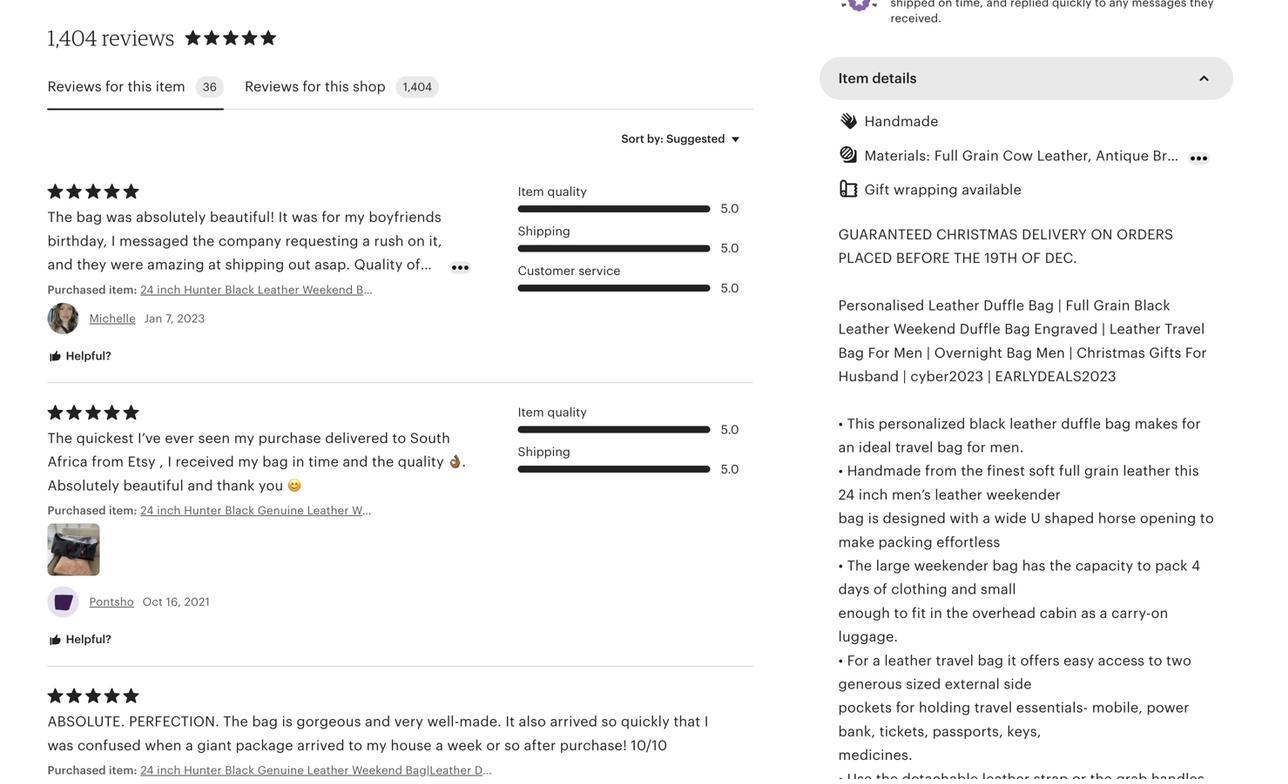 Task type: locate. For each thing, give the bounding box(es) containing it.
1 vertical spatial i
[[168, 454, 172, 470]]

16,
[[166, 596, 181, 609]]

but
[[353, 281, 376, 296]]

of inside • this personalized black leather duffle bag makes for an ideal travel bag for men. • handmade from the finest soft full grain leather this 24 inch men's leather weekender bag is designed with a wide u shaped horse opening to make packing effortless • the large weekender bag has the capacity to pack 4 days of clothing and small enough to fit in the overhead cabin as a carry-on luggage. • for a leather travel bag it offers easy access to two generous sized external side pockets for holding travel essentials- mobile, power bank, tickets, passports, keys, medicines.
[[873, 582, 887, 598]]

i up were
[[111, 233, 115, 249]]

reviews for this shop
[[245, 79, 386, 95]]

1 vertical spatial item:
[[109, 504, 137, 517]]

1 vertical spatial helpful? button
[[34, 624, 124, 657]]

leather up with
[[935, 487, 982, 503]]

on
[[408, 233, 425, 249], [1151, 606, 1168, 621]]

for
[[868, 345, 890, 361], [1185, 345, 1207, 361], [847, 653, 869, 669]]

my left house
[[366, 738, 387, 754]]

0 horizontal spatial from
[[92, 454, 124, 470]]

the right fit
[[946, 606, 968, 621]]

seen
[[198, 431, 230, 446]]

• left this
[[838, 416, 843, 432]]

bag inside absolute. perfection. the bag is  gorgeous and very well-made. it also arrived so quickly that i was confused when a giant package arrived to my house a week or so after purchase!  10/10
[[252, 714, 278, 730]]

2 vertical spatial travel
[[974, 700, 1012, 716]]

2 • from the top
[[838, 464, 843, 479]]

1 vertical spatial in
[[930, 606, 942, 621]]

1 item quality from the top
[[518, 185, 587, 198]]

travel down personalized
[[895, 440, 933, 456]]

0 horizontal spatial i
[[111, 233, 115, 249]]

as
[[1081, 606, 1096, 621]]

shop
[[353, 79, 386, 95]]

1 vertical spatial purchased item:
[[47, 504, 140, 517]]

effortless
[[936, 535, 1000, 550]]

| right husband
[[903, 369, 907, 384]]

out
[[288, 257, 311, 273]]

1 horizontal spatial it
[[505, 714, 515, 730]]

1 horizontal spatial i
[[168, 454, 172, 470]]

1 horizontal spatial this
[[325, 79, 349, 95]]

gifts
[[1149, 345, 1181, 361]]

2 reviews from the left
[[245, 79, 299, 95]]

also
[[519, 714, 546, 730]]

this left shop
[[325, 79, 349, 95]]

1 vertical spatial so
[[504, 738, 520, 754]]

u
[[1031, 511, 1041, 527]]

for
[[105, 79, 124, 95], [303, 79, 321, 95], [322, 210, 341, 225], [1182, 416, 1201, 432], [967, 440, 986, 456], [896, 700, 915, 716]]

for inside • this personalized black leather duffle bag makes for an ideal travel bag for men. • handmade from the finest soft full grain leather this 24 inch men's leather weekender bag is designed with a wide u shaped horse opening to make packing effortless • the large weekender bag has the capacity to pack 4 days of clothing and small enough to fit in the overhead cabin as a carry-on luggage. • for a leather travel bag it offers easy access to two generous sized external side pockets for holding travel essentials- mobile, power bank, tickets, passports, keys, medicines.
[[847, 653, 869, 669]]

easy
[[1064, 653, 1094, 669]]

0 vertical spatial on
[[408, 233, 425, 249]]

on inside • this personalized black leather duffle bag makes for an ideal travel bag for men. • handmade from the finest soft full grain leather this 24 inch men's leather weekender bag is designed with a wide u shaped horse opening to make packing effortless • the large weekender bag has the capacity to pack 4 days of clothing and small enough to fit in the overhead cabin as a carry-on luggage. • for a leather travel bag it offers easy access to two generous sized external side pockets for holding travel essentials- mobile, power bank, tickets, passports, keys, medicines.
[[1151, 606, 1168, 621]]

|
[[1058, 298, 1062, 313], [1102, 321, 1106, 337], [927, 345, 930, 361], [1069, 345, 1073, 361], [903, 369, 907, 384], [987, 369, 991, 384]]

the
[[47, 210, 72, 225], [47, 431, 72, 446], [847, 558, 872, 574], [223, 714, 248, 730]]

0 horizontal spatial it
[[278, 210, 288, 225]]

in up 😊
[[292, 454, 305, 470]]

0 vertical spatial purchased item:
[[47, 283, 140, 296]]

24
[[838, 487, 855, 503]]

1,404 left reviews
[[47, 25, 97, 50]]

and down birthday,
[[47, 257, 73, 273]]

tab list
[[47, 66, 753, 110]]

view details of this review photo by pontsho image
[[47, 524, 100, 576]]

reviews right 36
[[245, 79, 299, 95]]

0 vertical spatial 1,404
[[47, 25, 97, 50]]

this inside • this personalized black leather duffle bag makes for an ideal travel bag for men. • handmade from the finest soft full grain leather this 24 inch men's leather weekender bag is designed with a wide u shaped horse opening to make packing effortless • the large weekender bag has the capacity to pack 4 days of clothing and small enough to fit in the overhead cabin as a carry-on luggage. • for a leather travel bag it offers easy access to two generous sized external side pockets for holding travel essentials- mobile, power bank, tickets, passports, keys, medicines.
[[1174, 464, 1199, 479]]

2 purchased from the top
[[47, 504, 106, 517]]

2 5.0 from the top
[[721, 242, 739, 255]]

very
[[394, 714, 423, 730]]

rush
[[374, 233, 404, 249]]

of
[[407, 257, 420, 273], [873, 582, 887, 598]]

and inside the "the bag was absolutely beautiful! it was for my boyfriends birthday, i messaged the company requesting a rush on it, and they were amazing at shipping out asap. quality of bag was awesome, the engraving was subtle but nice. my boyfriend was super happy. perfect weekender bag!"
[[47, 257, 73, 273]]

beautiful
[[123, 478, 184, 494]]

1 horizontal spatial in
[[930, 606, 942, 621]]

2 men from the left
[[1036, 345, 1065, 361]]

you
[[259, 478, 283, 494]]

1 reviews from the left
[[47, 79, 102, 95]]

1 horizontal spatial men
[[1036, 345, 1065, 361]]

for down luggage.
[[847, 653, 869, 669]]

on left it,
[[408, 233, 425, 249]]

2 horizontal spatial i
[[704, 714, 709, 730]]

bag down personalized
[[937, 440, 963, 456]]

1 vertical spatial duffle
[[960, 321, 1001, 337]]

1,404 right shop
[[403, 80, 432, 94]]

absolute.
[[47, 714, 125, 730]]

1 vertical spatial helpful?
[[63, 633, 111, 646]]

1 vertical spatial item quality
[[518, 406, 587, 419]]

from up men's
[[925, 464, 957, 479]]

0 horizontal spatial in
[[292, 454, 305, 470]]

2 helpful? from the top
[[63, 633, 111, 646]]

delivery
[[1022, 227, 1087, 242]]

purchased down the absolutely
[[47, 504, 106, 517]]

2 vertical spatial quality
[[398, 454, 444, 470]]

1 horizontal spatial 1,404
[[403, 80, 432, 94]]

it,
[[429, 233, 442, 249]]

to left south
[[392, 431, 406, 446]]

0 vertical spatial is
[[868, 511, 879, 527]]

the up africa on the left bottom
[[47, 431, 72, 446]]

0 horizontal spatial men
[[894, 345, 923, 361]]

the down delivered
[[372, 454, 394, 470]]

bag up birthday,
[[76, 210, 102, 225]]

purchased for the
[[47, 504, 106, 517]]

4
[[1192, 558, 1200, 574]]

1 vertical spatial handmade
[[847, 464, 921, 479]]

1 helpful? from the top
[[63, 350, 111, 363]]

full
[[1059, 464, 1080, 479]]

was down "out"
[[277, 281, 303, 296]]

michelle jan 7, 2023
[[89, 312, 205, 325]]

purchased down confused
[[47, 764, 106, 777]]

the up giant
[[223, 714, 248, 730]]

the
[[193, 233, 215, 249], [179, 281, 201, 296], [372, 454, 394, 470], [961, 464, 983, 479], [1049, 558, 1072, 574], [946, 606, 968, 621]]

quickest
[[76, 431, 134, 446]]

1 vertical spatial 1,404
[[403, 80, 432, 94]]

bag up husband
[[838, 345, 864, 361]]

black
[[1134, 298, 1170, 313]]

horse
[[1098, 511, 1136, 527]]

1 horizontal spatial of
[[873, 582, 887, 598]]

helpful? button down the boyfriend at the top of page
[[34, 341, 124, 373]]

helpful? button down pontsho link
[[34, 624, 124, 657]]

awesome,
[[107, 281, 175, 296]]

the inside the quickest i've ever seen my purchase delivered to south africa from etsy , i received my bag in time and the quality 👌🏾. absolutely beautiful and thank you 😊
[[47, 431, 72, 446]]

for down 1,404 reviews
[[105, 79, 124, 95]]

gift
[[864, 182, 890, 198]]

asap.
[[315, 257, 350, 273]]

duffle down 19th
[[983, 298, 1024, 313]]

weekend
[[894, 321, 956, 337]]

the down make
[[847, 558, 872, 574]]

the quickest i've ever seen my purchase delivered to south africa from etsy , i received my bag in time and the quality 👌🏾. absolutely beautiful and thank you 😊
[[47, 431, 466, 494]]

2 purchased item: from the top
[[47, 504, 140, 517]]

of right days
[[873, 582, 887, 598]]

full
[[1066, 298, 1090, 313]]

• up the 24
[[838, 464, 843, 479]]

item: for quickest
[[109, 504, 137, 517]]

leather
[[928, 298, 980, 313], [838, 321, 890, 337], [1109, 321, 1161, 337]]

the left finest
[[961, 464, 983, 479]]

36
[[203, 80, 217, 94]]

africa
[[47, 454, 88, 470]]

made.
[[459, 714, 502, 730]]

generous
[[838, 677, 902, 692]]

on down pack at the bottom of page
[[1151, 606, 1168, 621]]

1 horizontal spatial reviews
[[245, 79, 299, 95]]

0 horizontal spatial of
[[407, 257, 420, 273]]

2 horizontal spatial this
[[1174, 464, 1199, 479]]

1,404 for 1,404 reviews
[[47, 25, 97, 50]]

tab list containing reviews for this item
[[47, 66, 753, 110]]

reviews
[[102, 25, 175, 50]]

and
[[47, 257, 73, 273], [343, 454, 368, 470], [188, 478, 213, 494], [951, 582, 977, 598], [365, 714, 390, 730]]

weekender down the subtle
[[291, 304, 365, 320]]

i inside the "the bag was absolutely beautiful! it was for my boyfriends birthday, i messaged the company requesting a rush on it, and they were amazing at shipping out asap. quality of bag was awesome, the engraving was subtle but nice. my boyfriend was super happy. perfect weekender bag!"
[[111, 233, 115, 249]]

0 vertical spatial helpful? button
[[34, 341, 124, 373]]

reviews for reviews for this shop
[[245, 79, 299, 95]]

0 vertical spatial it
[[278, 210, 288, 225]]

1,404 inside tab list
[[403, 80, 432, 94]]

beautiful!
[[210, 210, 275, 225]]

1 vertical spatial is
[[282, 714, 293, 730]]

men
[[894, 345, 923, 361], [1036, 345, 1065, 361]]

0 vertical spatial arrived
[[550, 714, 598, 730]]

0 vertical spatial item quality
[[518, 185, 587, 198]]

1 vertical spatial weekender
[[986, 487, 1061, 503]]

men up earlydeals2023
[[1036, 345, 1065, 361]]

a left rush
[[362, 233, 370, 249]]

pontsho oct 16, 2021
[[89, 596, 210, 609]]

personalised
[[838, 298, 924, 313]]

1 horizontal spatial arrived
[[550, 714, 598, 730]]

time
[[308, 454, 339, 470]]

was down absolute.
[[47, 738, 74, 754]]

1 horizontal spatial from
[[925, 464, 957, 479]]

3 item: from the top
[[109, 764, 137, 777]]

to left pack at the bottom of page
[[1137, 558, 1151, 574]]

1 helpful? button from the top
[[34, 341, 124, 373]]

handmade down the ideal
[[847, 464, 921, 479]]

0 vertical spatial weekender
[[291, 304, 365, 320]]

customer
[[518, 264, 575, 278]]

and down delivered
[[343, 454, 368, 470]]

0 vertical spatial purchased
[[47, 283, 106, 296]]

in inside • this personalized black leather duffle bag makes for an ideal travel bag for men. • handmade from the finest soft full grain leather this 24 inch men's leather weekender bag is designed with a wide u shaped horse opening to make packing effortless • the large weekender bag has the capacity to pack 4 days of clothing and small enough to fit in the overhead cabin as a carry-on luggage. • for a leather travel bag it offers easy access to two generous sized external side pockets for holding travel essentials- mobile, power bank, tickets, passports, keys, medicines.
[[930, 606, 942, 621]]

my
[[344, 210, 365, 225], [234, 431, 254, 446], [238, 454, 258, 470], [366, 738, 387, 754]]

1 vertical spatial arrived
[[297, 738, 345, 754]]

i right ,
[[168, 454, 172, 470]]

helpful? button
[[34, 341, 124, 373], [34, 624, 124, 657]]

quality inside the quickest i've ever seen my purchase delivered to south africa from etsy , i received my bag in time and the quality 👌🏾. absolutely beautiful and thank you 😊
[[398, 454, 444, 470]]

it inside absolute. perfection. the bag is  gorgeous and very well-made. it also arrived so quickly that i was confused when a giant package arrived to my house a week or so after purchase!  10/10
[[505, 714, 515, 730]]

| down engraved
[[1069, 345, 1073, 361]]

1 purchased item: from the top
[[47, 283, 140, 296]]

etsy
[[128, 454, 156, 470]]

weekender inside the "the bag was absolutely beautiful! it was for my boyfriends birthday, i messaged the company requesting a rush on it, and they were amazing at shipping out asap. quality of bag was awesome, the engraving was subtle but nice. my boyfriend was super happy. perfect weekender bag!"
[[291, 304, 365, 320]]

bag
[[1028, 298, 1054, 313], [1004, 321, 1030, 337], [838, 345, 864, 361], [1006, 345, 1032, 361]]

arrived up purchase!
[[550, 714, 598, 730]]

my up requesting on the top of page
[[344, 210, 365, 225]]

purchased item: down the absolutely
[[47, 504, 140, 517]]

2 vertical spatial purchased
[[47, 764, 106, 777]]

birthday,
[[47, 233, 107, 249]]

0 vertical spatial in
[[292, 454, 305, 470]]

0 horizontal spatial 1,404
[[47, 25, 97, 50]]

messaged
[[119, 233, 189, 249]]

to down gorgeous at the bottom of the page
[[349, 738, 363, 754]]

boyfriends
[[369, 210, 442, 225]]

| down weekend
[[927, 345, 930, 361]]

0 vertical spatial shipping
[[518, 225, 570, 238]]

2 vertical spatial i
[[704, 714, 709, 730]]

0 vertical spatial item:
[[109, 283, 137, 296]]

weekender up u at the right bottom of page
[[986, 487, 1061, 503]]

0 horizontal spatial is
[[282, 714, 293, 730]]

and left the "small"
[[951, 582, 977, 598]]

a right with
[[983, 511, 991, 527]]

2 item: from the top
[[109, 504, 137, 517]]

package
[[236, 738, 293, 754]]

leather down personalised
[[838, 321, 890, 337]]

0 horizontal spatial so
[[504, 738, 520, 754]]

so up purchase!
[[601, 714, 617, 730]]

pontsho link
[[89, 596, 134, 609]]

travel up external
[[936, 653, 974, 669]]

company
[[219, 233, 281, 249]]

travel down external
[[974, 700, 1012, 716]]

0 vertical spatial so
[[601, 714, 617, 730]]

1 vertical spatial item
[[518, 185, 544, 198]]

to inside the quickest i've ever seen my purchase delivered to south africa from etsy , i received my bag in time and the quality 👌🏾. absolutely beautiful and thank you 😊
[[392, 431, 406, 446]]

on
[[1091, 227, 1113, 242]]

3 purchased from the top
[[47, 764, 106, 777]]

is up package
[[282, 714, 293, 730]]

from inside the quickest i've ever seen my purchase delivered to south africa from etsy , i received my bag in time and the quality 👌🏾. absolutely beautiful and thank you 😊
[[92, 454, 124, 470]]

south
[[410, 431, 450, 446]]

purchased item: for the
[[47, 504, 140, 517]]

offers
[[1020, 653, 1060, 669]]

helpful? for second the helpful? button from the top
[[63, 633, 111, 646]]

10/10
[[631, 738, 667, 754]]

for left shop
[[303, 79, 321, 95]]

1 vertical spatial purchased
[[47, 504, 106, 517]]

and left very
[[365, 714, 390, 730]]

leather down the black
[[1109, 321, 1161, 337]]

it left also at the left bottom of the page
[[505, 714, 515, 730]]

personalized
[[879, 416, 965, 432]]

clothing
[[891, 582, 947, 598]]

for up husband
[[868, 345, 890, 361]]

to left two at the right of the page
[[1148, 653, 1162, 669]]

1 vertical spatial it
[[505, 714, 515, 730]]

handmade down the details
[[864, 114, 939, 130]]

is down inch
[[868, 511, 879, 527]]

a up generous
[[873, 653, 881, 669]]

the up at
[[193, 233, 215, 249]]

3 purchased item: from the top
[[47, 764, 140, 777]]

a inside the "the bag was absolutely beautiful! it was for my boyfriends birthday, i messaged the company requesting a rush on it, and they were amazing at shipping out asap. quality of bag was awesome, the engraving was subtle but nice. my boyfriend was super happy. perfect weekender bag!"
[[362, 233, 370, 249]]

shipping
[[518, 225, 570, 238], [518, 446, 570, 459]]

enough
[[838, 606, 890, 621]]

1 horizontal spatial on
[[1151, 606, 1168, 621]]

0 vertical spatial item
[[838, 71, 869, 86]]

0 horizontal spatial on
[[408, 233, 425, 249]]

2 vertical spatial purchased item:
[[47, 764, 140, 777]]

0 vertical spatial helpful?
[[63, 350, 111, 363]]

7,
[[166, 312, 174, 325]]

1 shipping from the top
[[518, 225, 570, 238]]

is inside absolute. perfection. the bag is  gorgeous and very well-made. it also arrived so quickly that i was confused when a giant package arrived to my house a week or so after purchase!  10/10
[[282, 714, 293, 730]]

item
[[156, 79, 185, 95]]

item: down confused
[[109, 764, 137, 777]]

this up opening
[[1174, 464, 1199, 479]]

1 horizontal spatial leather
[[928, 298, 980, 313]]

perfection.
[[129, 714, 219, 730]]

and inside absolute. perfection. the bag is  gorgeous and very well-made. it also arrived so quickly that i was confused when a giant package arrived to my house a week or so after purchase!  10/10
[[365, 714, 390, 730]]

i inside the quickest i've ever seen my purchase delivered to south africa from etsy , i received my bag in time and the quality 👌🏾. absolutely beautiful and thank you 😊
[[168, 454, 172, 470]]

0 vertical spatial travel
[[895, 440, 933, 456]]

1 horizontal spatial is
[[868, 511, 879, 527]]

duffle
[[983, 298, 1024, 313], [960, 321, 1001, 337]]

item:
[[109, 283, 137, 296], [109, 504, 137, 517], [109, 764, 137, 777]]

2 vertical spatial item:
[[109, 764, 137, 777]]

in right fit
[[930, 606, 942, 621]]

giant
[[197, 738, 232, 754]]

confused
[[77, 738, 141, 754]]

1 vertical spatial of
[[873, 582, 887, 598]]

0 vertical spatial duffle
[[983, 298, 1024, 313]]

men down weekend
[[894, 345, 923, 361]]

0 vertical spatial i
[[111, 233, 115, 249]]

0 vertical spatial of
[[407, 257, 420, 273]]

bag up package
[[252, 714, 278, 730]]

0 horizontal spatial this
[[128, 79, 152, 95]]

i right that
[[704, 714, 709, 730]]

1 vertical spatial travel
[[936, 653, 974, 669]]

quality
[[547, 185, 587, 198], [547, 406, 587, 419], [398, 454, 444, 470]]

1 vertical spatial shipping
[[518, 446, 570, 459]]

0 horizontal spatial arrived
[[297, 738, 345, 754]]

0 horizontal spatial reviews
[[47, 79, 102, 95]]

4 • from the top
[[838, 653, 843, 669]]

it up company
[[278, 210, 288, 225]]

arrived down gorgeous at the bottom of the page
[[297, 738, 345, 754]]

bag right duffle
[[1105, 416, 1131, 432]]

so
[[601, 714, 617, 730], [504, 738, 520, 754]]

cyber2023
[[910, 369, 984, 384]]

1 • from the top
[[838, 416, 843, 432]]

1 vertical spatial on
[[1151, 606, 1168, 621]]

this for item
[[128, 79, 152, 95]]

bag up 'you' at the left of the page
[[262, 454, 288, 470]]

in
[[292, 454, 305, 470], [930, 606, 942, 621]]

• up days
[[838, 558, 843, 574]]

item: down beautiful
[[109, 504, 137, 517]]

the right has
[[1049, 558, 1072, 574]]

• down luggage.
[[838, 653, 843, 669]]

it
[[278, 210, 288, 225], [505, 714, 515, 730]]



Task type: vqa. For each thing, say whether or not it's contained in the screenshot.
LIFETIME ENTIRE STORE TUMBLER WRAP ACCESS! UNLIMITED DOWNLOADS! ALL PAST AND FUTURE DESIGNS! WHOLE SHOP TUMBLER WRAPS! image
no



Task type: describe. For each thing, give the bounding box(es) containing it.
grain
[[1084, 464, 1119, 479]]

soft
[[1029, 464, 1055, 479]]

1 men from the left
[[894, 345, 923, 361]]

item: for perfection.
[[109, 764, 137, 777]]

when
[[145, 738, 182, 754]]

from inside • this personalized black leather duffle bag makes for an ideal travel bag for men. • handmade from the finest soft full grain leather this 24 inch men's leather weekender bag is designed with a wide u shaped horse opening to make packing effortless • the large weekender bag has the capacity to pack 4 days of clothing and small enough to fit in the overhead cabin as a carry-on luggage. • for a leather travel bag it offers easy access to two generous sized external side pockets for holding travel essentials- mobile, power bank, tickets, passports, keys, medicines.
[[925, 464, 957, 479]]

placed
[[838, 250, 892, 266]]

shipping
[[225, 257, 284, 273]]

was up requesting on the top of page
[[292, 210, 318, 225]]

2 vertical spatial item
[[518, 406, 544, 419]]

designed
[[883, 511, 946, 527]]

duffle
[[1061, 416, 1101, 432]]

shaped
[[1045, 511, 1094, 527]]

item inside dropdown button
[[838, 71, 869, 86]]

purchase
[[258, 431, 321, 446]]

or
[[486, 738, 501, 754]]

on inside the "the bag was absolutely beautiful! it was for my boyfriends birthday, i messaged the company requesting a rush on it, and they were amazing at shipping out asap. quality of bag was awesome, the engraving was subtle but nice. my boyfriend was super happy. perfect weekender bag!"
[[408, 233, 425, 249]]

sized
[[906, 677, 941, 692]]

leather up men.
[[1010, 416, 1057, 432]]

was inside absolute. perfection. the bag is  gorgeous and very well-made. it also arrived so quickly that i was confused when a giant package arrived to my house a week or so after purchase!  10/10
[[47, 738, 74, 754]]

orders
[[1117, 227, 1173, 242]]

dec.
[[1045, 250, 1077, 266]]

the inside • this personalized black leather duffle bag makes for an ideal travel bag for men. • handmade from the finest soft full grain leather this 24 inch men's leather weekender bag is designed with a wide u shaped horse opening to make packing effortless • the large weekender bag has the capacity to pack 4 days of clothing and small enough to fit in the overhead cabin as a carry-on luggage. • for a leather travel bag it offers easy access to two generous sized external side pockets for holding travel essentials- mobile, power bank, tickets, passports, keys, medicines.
[[847, 558, 872, 574]]

• this personalized black leather duffle bag makes for an ideal travel bag for men. • handmade from the finest soft full grain leather this 24 inch men's leather weekender bag is designed with a wide u shaped horse opening to make packing effortless • the large weekender bag has the capacity to pack 4 days of clothing and small enough to fit in the overhead cabin as a carry-on luggage. • for a leather travel bag it offers easy access to two generous sized external side pockets for holding travel essentials- mobile, power bank, tickets, passports, keys, medicines.
[[838, 416, 1214, 763]]

that
[[674, 714, 701, 730]]

0 horizontal spatial leather
[[838, 321, 890, 337]]

purchased item: for absolute.
[[47, 764, 140, 777]]

amazing
[[147, 257, 204, 273]]

to inside absolute. perfection. the bag is  gorgeous and very well-made. it also arrived so quickly that i was confused when a giant package arrived to my house a week or so after purchase!  10/10
[[349, 738, 363, 754]]

earlydeals2023
[[995, 369, 1116, 384]]

details
[[872, 71, 917, 86]]

it inside the "the bag was absolutely beautiful! it was for my boyfriends birthday, i messaged the company requesting a rush on it, and they were amazing at shipping out asap. quality of bag was awesome, the engraving was subtle but nice. my boyfriend was super happy. perfect weekender bag!"
[[278, 210, 288, 225]]

1,404 for 1,404
[[403, 80, 432, 94]]

my right seen
[[234, 431, 254, 446]]

service
[[578, 264, 620, 278]]

tickets,
[[879, 724, 929, 740]]

received
[[176, 454, 234, 470]]

the inside absolute. perfection. the bag is  gorgeous and very well-made. it also arrived so quickly that i was confused when a giant package arrived to my house a week or so after purchase!  10/10
[[223, 714, 248, 730]]

1 horizontal spatial so
[[601, 714, 617, 730]]

is inside • this personalized black leather duffle bag makes for an ideal travel bag for men. • handmade from the finest soft full grain leather this 24 inch men's leather weekender bag is designed with a wide u shaped horse opening to make packing effortless • the large weekender bag has the capacity to pack 4 days of clothing and small enough to fit in the overhead cabin as a carry-on luggage. • for a leather travel bag it offers easy access to two generous sized external side pockets for holding travel essentials- mobile, power bank, tickets, passports, keys, medicines.
[[868, 511, 879, 527]]

a right as
[[1100, 606, 1108, 621]]

perfect
[[238, 304, 287, 320]]

to right opening
[[1200, 511, 1214, 527]]

the inside the "the bag was absolutely beautiful! it was for my boyfriends birthday, i messaged the company requesting a rush on it, and they were amazing at shipping out asap. quality of bag was awesome, the engraving was subtle but nice. my boyfriend was super happy. perfect weekender bag!"
[[47, 210, 72, 225]]

bag up the "small"
[[992, 558, 1018, 574]]

after
[[524, 738, 556, 754]]

the
[[954, 250, 981, 266]]

capacity
[[1075, 558, 1133, 574]]

finest
[[987, 464, 1025, 479]]

helpful? for first the helpful? button
[[63, 350, 111, 363]]

pontsho
[[89, 596, 134, 609]]

to left fit
[[894, 606, 908, 621]]

carry-
[[1111, 606, 1151, 621]]

2 shipping from the top
[[518, 446, 570, 459]]

for inside the "the bag was absolutely beautiful! it was for my boyfriends birthday, i messaged the company requesting a rush on it, and they were amazing at shipping out asap. quality of bag was awesome, the engraving was subtle but nice. my boyfriend was super happy. perfect weekender bag!"
[[322, 210, 341, 225]]

medicines.
[[838, 748, 913, 763]]

side
[[1004, 677, 1032, 692]]

2 helpful? button from the top
[[34, 624, 124, 657]]

an
[[838, 440, 855, 456]]

my up thank
[[238, 454, 258, 470]]

this for shop
[[325, 79, 349, 95]]

| left full at the right top of page
[[1058, 298, 1062, 313]]

days
[[838, 582, 870, 598]]

boyfriend
[[47, 304, 113, 320]]

they
[[77, 257, 107, 273]]

19th
[[984, 250, 1018, 266]]

jan
[[144, 312, 162, 325]]

thank
[[217, 478, 255, 494]]

purchase!
[[560, 738, 627, 754]]

makes
[[1135, 416, 1178, 432]]

1 item: from the top
[[109, 283, 137, 296]]

bank,
[[838, 724, 876, 740]]

my inside absolute. perfection. the bag is  gorgeous and very well-made. it also arrived so quickly that i was confused when a giant package arrived to my house a week or so after purchase!  10/10
[[366, 738, 387, 754]]

2 item quality from the top
[[518, 406, 587, 419]]

before
[[896, 250, 950, 266]]

the inside the quickest i've ever seen my purchase delivered to south africa from etsy , i received my bag in time and the quality 👌🏾. absolutely beautiful and thank you 😊
[[372, 454, 394, 470]]

0 vertical spatial handmade
[[864, 114, 939, 130]]

packing
[[878, 535, 933, 550]]

christmas
[[1077, 345, 1145, 361]]

absolutely
[[47, 478, 119, 494]]

for down travel
[[1185, 345, 1207, 361]]

luggage.
[[838, 629, 898, 645]]

in inside the quickest i've ever seen my purchase delivered to south africa from etsy , i received my bag in time and the quality 👌🏾. absolutely beautiful and thank you 😊
[[292, 454, 305, 470]]

,
[[159, 454, 164, 470]]

sort by: suggested button
[[608, 120, 759, 157]]

ideal
[[859, 440, 892, 456]]

1,404 reviews
[[47, 25, 175, 50]]

bag down the 24
[[838, 511, 864, 527]]

for down black
[[967, 440, 986, 456]]

available
[[962, 182, 1022, 198]]

for up tickets,
[[896, 700, 915, 716]]

grain
[[1093, 298, 1130, 313]]

engraving
[[205, 281, 274, 296]]

4 5.0 from the top
[[721, 423, 739, 437]]

5 5.0 from the top
[[721, 463, 739, 476]]

power
[[1147, 700, 1189, 716]]

bag up the boyfriend at the top of page
[[47, 281, 73, 296]]

leather right grain
[[1123, 464, 1171, 479]]

happy.
[[189, 304, 235, 320]]

1 vertical spatial quality
[[547, 406, 587, 419]]

with
[[950, 511, 979, 527]]

was down they
[[77, 281, 103, 296]]

1 purchased from the top
[[47, 283, 106, 296]]

2021
[[184, 596, 210, 609]]

men's
[[892, 487, 931, 503]]

week
[[447, 738, 482, 754]]

a down well-
[[436, 738, 443, 754]]

a left giant
[[185, 738, 193, 754]]

passports,
[[933, 724, 1003, 740]]

oct
[[142, 596, 163, 609]]

and inside • this personalized black leather duffle bag makes for an ideal travel bag for men. • handmade from the finest soft full grain leather this 24 inch men's leather weekender bag is designed with a wide u shaped horse opening to make packing effortless • the large weekender bag has the capacity to pack 4 days of clothing and small enough to fit in the overhead cabin as a carry-on luggage. • for a leather travel bag it offers easy access to two generous sized external side pockets for holding travel essentials- mobile, power bank, tickets, passports, keys, medicines.
[[951, 582, 977, 598]]

bag!
[[369, 304, 399, 320]]

bag up earlydeals2023
[[1006, 345, 1032, 361]]

suggested
[[666, 132, 725, 145]]

leather up sized
[[884, 653, 932, 669]]

purchased for absolute.
[[47, 764, 106, 777]]

| up christmas
[[1102, 321, 1106, 337]]

guaranteed christmas delivery on orders placed before the 19th of dec.
[[838, 227, 1173, 266]]

keys,
[[1007, 724, 1041, 740]]

2 horizontal spatial leather
[[1109, 321, 1161, 337]]

travel
[[1165, 321, 1205, 337]]

| down overnight
[[987, 369, 991, 384]]

bag inside the quickest i've ever seen my purchase delivered to south africa from etsy , i received my bag in time and the quality 👌🏾. absolutely beautiful and thank you 😊
[[262, 454, 288, 470]]

for right makes
[[1182, 416, 1201, 432]]

make
[[838, 535, 875, 550]]

1 5.0 from the top
[[721, 202, 739, 216]]

0 vertical spatial quality
[[547, 185, 587, 198]]

my inside the "the bag was absolutely beautiful! it was for my boyfriends birthday, i messaged the company requesting a rush on it, and they were amazing at shipping out asap. quality of bag was awesome, the engraving was subtle but nice. my boyfriend was super happy. perfect weekender bag!"
[[344, 210, 365, 225]]

christmas
[[936, 227, 1018, 242]]

external
[[945, 677, 1000, 692]]

bag up engraved
[[1028, 298, 1054, 313]]

was up messaged
[[106, 210, 132, 225]]

husband
[[838, 369, 899, 384]]

3 5.0 from the top
[[721, 282, 739, 295]]

handmade inside • this personalized black leather duffle bag makes for an ideal travel bag for men. • handmade from the finest soft full grain leather this 24 inch men's leather weekender bag is designed with a wide u shaped horse opening to make packing effortless • the large weekender bag has the capacity to pack 4 days of clothing and small enough to fit in the overhead cabin as a carry-on luggage. • for a leather travel bag it offers easy access to two generous sized external side pockets for holding travel essentials- mobile, power bank, tickets, passports, keys, medicines.
[[847, 464, 921, 479]]

bag left it
[[978, 653, 1004, 669]]

3 • from the top
[[838, 558, 843, 574]]

2 vertical spatial weekender
[[914, 558, 989, 574]]

the down amazing
[[179, 281, 201, 296]]

michelle
[[89, 312, 136, 325]]

i inside absolute. perfection. the bag is  gorgeous and very well-made. it also arrived so quickly that i was confused when a giant package arrived to my house a week or so after purchase!  10/10
[[704, 714, 709, 730]]

well-
[[427, 714, 459, 730]]

bag left engraved
[[1004, 321, 1030, 337]]

was left jan
[[117, 304, 143, 320]]

reviews for reviews for this item
[[47, 79, 102, 95]]

two
[[1166, 653, 1191, 669]]

and down 'received'
[[188, 478, 213, 494]]

pack
[[1155, 558, 1188, 574]]

large
[[876, 558, 910, 574]]

delivered
[[325, 431, 388, 446]]

item details button
[[823, 58, 1230, 99]]

of inside the "the bag was absolutely beautiful! it was for my boyfriends birthday, i messaged the company requesting a rush on it, and they were amazing at shipping out asap. quality of bag was awesome, the engraving was subtle but nice. my boyfriend was super happy. perfect weekender bag!"
[[407, 257, 420, 273]]



